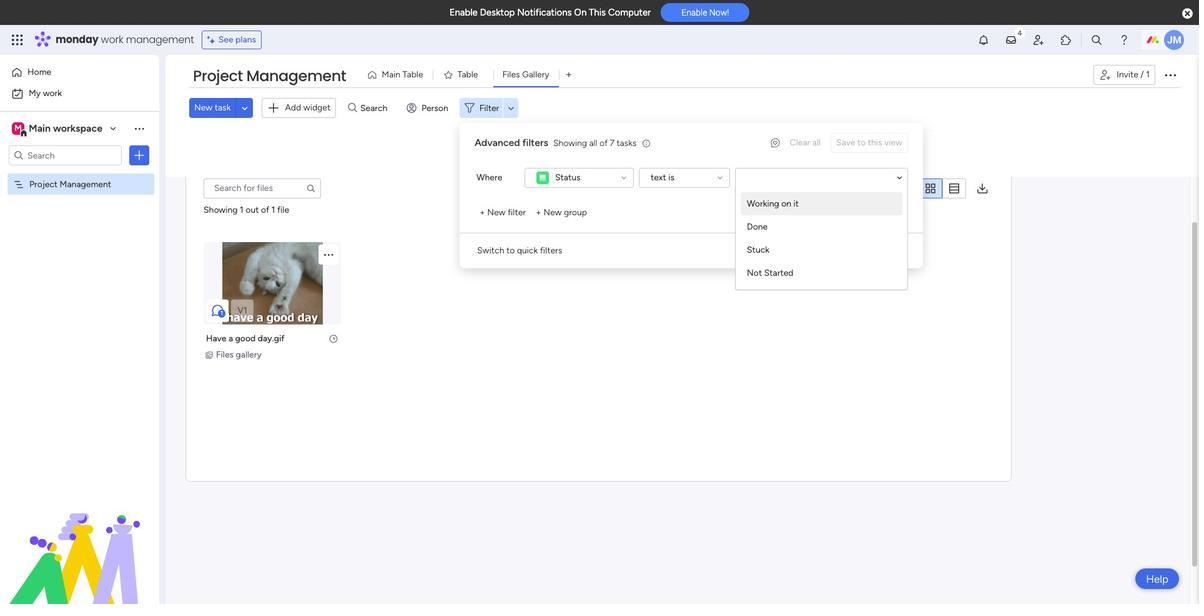 Task type: vqa. For each thing, say whether or not it's contained in the screenshot.
Project Management in "FIELD"
yes



Task type: describe. For each thing, give the bounding box(es) containing it.
add
[[285, 102, 301, 113]]

computer
[[608, 7, 651, 18]]

2 table from the left
[[458, 69, 478, 80]]

switch
[[477, 246, 504, 256]]

7
[[610, 138, 615, 148]]

+ new group button
[[531, 203, 592, 223]]

home
[[27, 67, 51, 77]]

gallery
[[522, 69, 550, 80]]

add widget
[[285, 102, 331, 113]]

+ for + new group
[[536, 207, 541, 218]]

to for save
[[858, 137, 866, 148]]

work for my
[[43, 88, 62, 99]]

file
[[277, 205, 289, 216]]

it
[[794, 199, 799, 209]]

home link
[[7, 62, 152, 82]]

home option
[[7, 62, 152, 82]]

widget
[[303, 102, 331, 113]]

new task button
[[189, 98, 236, 118]]

gallery layout group
[[919, 178, 966, 199]]

help button
[[1136, 569, 1180, 590]]

main for main table
[[382, 69, 401, 80]]

have a good day.gif
[[206, 334, 285, 344]]

working
[[747, 199, 780, 209]]

files gallery
[[503, 69, 550, 80]]

text
[[651, 172, 666, 183]]

done
[[747, 222, 768, 232]]

save to this view button
[[831, 133, 908, 153]]

now!
[[710, 8, 729, 18]]

on
[[574, 7, 587, 18]]

files gallery button
[[493, 65, 559, 85]]

workspace image
[[12, 122, 24, 136]]

enable for enable now!
[[682, 8, 708, 18]]

Search in workspace field
[[26, 148, 104, 163]]

invite / 1
[[1117, 69, 1150, 80]]

group
[[564, 207, 587, 218]]

save to this view
[[837, 137, 903, 148]]

files gallery button
[[204, 349, 265, 362]]

files for files gallery
[[216, 350, 234, 360]]

notifications
[[517, 7, 572, 18]]

see plans
[[218, 34, 256, 45]]

workspace selection element
[[12, 121, 104, 137]]

management inside list box
[[60, 179, 111, 189]]

started
[[764, 268, 794, 279]]

monday marketplace image
[[1060, 34, 1073, 46]]

advanced filters showing all of 7 tasks
[[475, 137, 637, 149]]

filter
[[508, 207, 526, 218]]

dapulse close image
[[1183, 7, 1193, 20]]

1 inside button
[[1147, 69, 1150, 80]]

all inside button
[[813, 137, 821, 148]]

enable for enable desktop notifications on this computer
[[450, 7, 478, 18]]

options image
[[1163, 67, 1178, 82]]

my
[[29, 88, 41, 99]]

this
[[868, 137, 883, 148]]

project management inside field
[[193, 66, 346, 86]]

add widget button
[[262, 98, 336, 118]]

switch to quick filters button
[[472, 241, 567, 261]]

see plans button
[[202, 31, 262, 49]]

lottie animation element
[[0, 479, 159, 605]]

project management list box
[[0, 171, 159, 363]]

see
[[218, 34, 233, 45]]

v2 user feedback image
[[771, 137, 780, 150]]

jeremy miller image
[[1165, 30, 1184, 50]]

on
[[782, 199, 792, 209]]

0 vertical spatial filters
[[523, 137, 548, 149]]

not started
[[747, 268, 794, 279]]

person
[[422, 103, 448, 114]]

v1
[[238, 305, 247, 316]]

options image
[[133, 149, 146, 162]]

+ for + new filter
[[480, 207, 485, 218]]

enable desktop notifications on this computer
[[450, 7, 651, 18]]

main content containing showing 1 out of 1 file
[[166, 122, 1199, 605]]

files for files gallery
[[503, 69, 520, 80]]

search everything image
[[1091, 34, 1103, 46]]

quick
[[517, 246, 538, 256]]

monday
[[56, 32, 98, 47]]

help image
[[1118, 34, 1131, 46]]

tasks
[[617, 138, 637, 148]]

my work link
[[7, 84, 152, 104]]

new inside new task button
[[194, 103, 213, 113]]

select product image
[[11, 34, 24, 46]]

advanced
[[475, 137, 520, 149]]

invite / 1 button
[[1094, 65, 1156, 85]]

text is
[[651, 172, 675, 183]]

workspace options image
[[133, 122, 146, 135]]

clear
[[790, 137, 810, 148]]

main table button
[[362, 65, 433, 85]]

Project Management field
[[190, 66, 349, 87]]

management
[[126, 32, 194, 47]]

1 table from the left
[[403, 69, 423, 80]]

Search field
[[357, 99, 395, 117]]



Task type: locate. For each thing, give the bounding box(es) containing it.
enable left desktop
[[450, 7, 478, 18]]

+ right filter
[[536, 207, 541, 218]]

project management down search in workspace field
[[29, 179, 111, 189]]

files inside main content
[[216, 350, 234, 360]]

notifications image
[[978, 34, 990, 46]]

+ new group
[[536, 207, 587, 218]]

all right clear
[[813, 137, 821, 148]]

to left quick
[[507, 246, 515, 256]]

+ new filter button
[[475, 203, 531, 223]]

file actions image
[[322, 249, 335, 261]]

1 left file
[[272, 205, 275, 216]]

files down a
[[216, 350, 234, 360]]

None field
[[742, 167, 745, 191]]

+ new filter
[[480, 207, 526, 218]]

status
[[555, 172, 581, 183]]

1 vertical spatial filters
[[540, 246, 562, 256]]

1 vertical spatial project
[[29, 179, 58, 189]]

help
[[1146, 573, 1169, 586]]

task
[[215, 103, 231, 113]]

management down search in workspace field
[[60, 179, 111, 189]]

list box
[[736, 187, 908, 285]]

0 horizontal spatial work
[[43, 88, 62, 99]]

new inside + new group "button"
[[544, 207, 562, 218]]

project management up add
[[193, 66, 346, 86]]

/
[[1141, 69, 1144, 80]]

arrow down image
[[504, 101, 519, 116]]

filter
[[480, 103, 499, 114]]

files
[[503, 69, 520, 80], [216, 350, 234, 360]]

a
[[229, 334, 233, 344]]

0 horizontal spatial files
[[216, 350, 234, 360]]

main for main workspace
[[29, 122, 51, 134]]

1 all from the left
[[813, 137, 821, 148]]

0 vertical spatial project management
[[193, 66, 346, 86]]

m
[[14, 123, 22, 134]]

work
[[101, 32, 123, 47], [43, 88, 62, 99]]

1 horizontal spatial enable
[[682, 8, 708, 18]]

new left filter
[[487, 207, 506, 218]]

list box containing working on it
[[736, 187, 908, 285]]

enable left now!
[[682, 8, 708, 18]]

None search field
[[204, 179, 321, 199]]

workspace
[[53, 122, 102, 134]]

to
[[858, 137, 866, 148], [507, 246, 515, 256]]

1 vertical spatial to
[[507, 246, 515, 256]]

desktop
[[480, 7, 515, 18]]

all inside advanced filters showing all of 7 tasks
[[589, 138, 597, 148]]

0 vertical spatial main
[[382, 69, 401, 80]]

new left task
[[194, 103, 213, 113]]

project inside list box
[[29, 179, 58, 189]]

0 horizontal spatial showing
[[204, 205, 238, 216]]

to for switch
[[507, 246, 515, 256]]

enable now! button
[[661, 3, 750, 22]]

this
[[589, 7, 606, 18]]

0 horizontal spatial to
[[507, 246, 515, 256]]

of
[[600, 138, 608, 148], [261, 205, 269, 216]]

showing inside advanced filters showing all of 7 tasks
[[553, 138, 587, 148]]

work right my
[[43, 88, 62, 99]]

new for + new group
[[544, 207, 562, 218]]

1 left v1
[[221, 310, 223, 317]]

0 vertical spatial of
[[600, 138, 608, 148]]

download image
[[976, 182, 989, 195]]

lottie animation image
[[0, 479, 159, 605]]

clear all
[[790, 137, 821, 148]]

is
[[669, 172, 675, 183]]

main workspace
[[29, 122, 102, 134]]

files gallery
[[216, 350, 262, 360]]

0 horizontal spatial table
[[403, 69, 423, 80]]

stuck
[[747, 245, 770, 256]]

+ left filter
[[480, 207, 485, 218]]

2 all from the left
[[589, 138, 597, 148]]

switch to quick filters
[[477, 246, 562, 256]]

1 horizontal spatial project
[[193, 66, 243, 86]]

enable inside button
[[682, 8, 708, 18]]

1 vertical spatial of
[[261, 205, 269, 216]]

project management
[[193, 66, 346, 86], [29, 179, 111, 189]]

filters
[[523, 137, 548, 149], [540, 246, 562, 256]]

Search for files search field
[[204, 179, 321, 199]]

1 vertical spatial project management
[[29, 179, 111, 189]]

table button
[[433, 65, 493, 85]]

1 horizontal spatial +
[[536, 207, 541, 218]]

2 horizontal spatial new
[[544, 207, 562, 218]]

0 horizontal spatial enable
[[450, 7, 478, 18]]

1 horizontal spatial to
[[858, 137, 866, 148]]

work for monday
[[101, 32, 123, 47]]

new inside + new filter button
[[487, 207, 506, 218]]

main table
[[382, 69, 423, 80]]

0 vertical spatial files
[[503, 69, 520, 80]]

0 horizontal spatial project
[[29, 179, 58, 189]]

showing left out
[[204, 205, 238, 216]]

management inside field
[[246, 66, 346, 86]]

management
[[246, 66, 346, 86], [60, 179, 111, 189]]

not
[[747, 268, 762, 279]]

plans
[[236, 34, 256, 45]]

0 horizontal spatial of
[[261, 205, 269, 216]]

search image
[[306, 184, 316, 194]]

project management inside list box
[[29, 179, 111, 189]]

1 + from the left
[[480, 207, 485, 218]]

none search field inside main content
[[204, 179, 321, 199]]

0 vertical spatial management
[[246, 66, 346, 86]]

0 vertical spatial project
[[193, 66, 243, 86]]

good
[[235, 334, 256, 344]]

1 vertical spatial work
[[43, 88, 62, 99]]

person button
[[402, 98, 456, 118]]

filters right advanced
[[523, 137, 548, 149]]

invite
[[1117, 69, 1139, 80]]

new
[[194, 103, 213, 113], [487, 207, 506, 218], [544, 207, 562, 218]]

monday work management
[[56, 32, 194, 47]]

filters inside switch to quick filters button
[[540, 246, 562, 256]]

1 horizontal spatial files
[[503, 69, 520, 80]]

my work option
[[7, 84, 152, 104]]

showing 1 out of 1 file
[[204, 205, 289, 216]]

0 horizontal spatial main
[[29, 122, 51, 134]]

main inside button
[[382, 69, 401, 80]]

2 + from the left
[[536, 207, 541, 218]]

0 horizontal spatial all
[[589, 138, 597, 148]]

0 horizontal spatial new
[[194, 103, 213, 113]]

project inside field
[[193, 66, 243, 86]]

new for + new filter
[[487, 207, 506, 218]]

+ inside button
[[480, 207, 485, 218]]

add view image
[[566, 70, 572, 80]]

0 vertical spatial work
[[101, 32, 123, 47]]

management up add
[[246, 66, 346, 86]]

day.gif
[[258, 334, 285, 344]]

out
[[246, 205, 259, 216]]

4 image
[[1015, 26, 1026, 40]]

work right the monday
[[101, 32, 123, 47]]

1 vertical spatial files
[[216, 350, 234, 360]]

my work
[[29, 88, 62, 99]]

1 horizontal spatial of
[[600, 138, 608, 148]]

1 horizontal spatial work
[[101, 32, 123, 47]]

work inside option
[[43, 88, 62, 99]]

table up filter popup button
[[458, 69, 478, 80]]

showing inside main content
[[204, 205, 238, 216]]

of inside advanced filters showing all of 7 tasks
[[600, 138, 608, 148]]

0 vertical spatial showing
[[553, 138, 587, 148]]

1 vertical spatial management
[[60, 179, 111, 189]]

0 horizontal spatial project management
[[29, 179, 111, 189]]

project
[[193, 66, 243, 86], [29, 179, 58, 189]]

+
[[480, 207, 485, 218], [536, 207, 541, 218]]

update feed image
[[1005, 34, 1018, 46]]

of right out
[[261, 205, 269, 216]]

+ inside "button"
[[536, 207, 541, 218]]

v2 search image
[[348, 101, 357, 115]]

1 horizontal spatial new
[[487, 207, 506, 218]]

invite members image
[[1033, 34, 1045, 46]]

view
[[885, 137, 903, 148]]

1 horizontal spatial showing
[[553, 138, 587, 148]]

angle down image
[[242, 104, 248, 113]]

working on it
[[747, 199, 799, 209]]

1 left out
[[240, 205, 244, 216]]

all left 7
[[589, 138, 597, 148]]

showing
[[553, 138, 587, 148], [204, 205, 238, 216]]

have
[[206, 334, 226, 344]]

main up search field
[[382, 69, 401, 80]]

save
[[837, 137, 856, 148]]

project down search in workspace field
[[29, 179, 58, 189]]

project up task
[[193, 66, 243, 86]]

filter button
[[460, 98, 519, 118]]

1 right /
[[1147, 69, 1150, 80]]

table
[[403, 69, 423, 80], [458, 69, 478, 80]]

filters right quick
[[540, 246, 562, 256]]

main
[[382, 69, 401, 80], [29, 122, 51, 134]]

1 horizontal spatial project management
[[193, 66, 346, 86]]

showing up status
[[553, 138, 587, 148]]

1 horizontal spatial table
[[458, 69, 478, 80]]

0 horizontal spatial management
[[60, 179, 111, 189]]

main right "workspace" image
[[29, 122, 51, 134]]

option
[[0, 173, 159, 175]]

to left this
[[858, 137, 866, 148]]

main content
[[166, 122, 1199, 605]]

1 vertical spatial showing
[[204, 205, 238, 216]]

0 horizontal spatial +
[[480, 207, 485, 218]]

enable
[[450, 7, 478, 18], [682, 8, 708, 18]]

1 horizontal spatial management
[[246, 66, 346, 86]]

of left 7
[[600, 138, 608, 148]]

where
[[477, 172, 502, 183]]

0 vertical spatial to
[[858, 137, 866, 148]]

gallery
[[236, 350, 262, 360]]

table up person popup button
[[403, 69, 423, 80]]

new task
[[194, 103, 231, 113]]

enable now!
[[682, 8, 729, 18]]

1 vertical spatial main
[[29, 122, 51, 134]]

new left group
[[544, 207, 562, 218]]

1 horizontal spatial all
[[813, 137, 821, 148]]

clear all button
[[785, 133, 826, 153]]

main inside workspace selection element
[[29, 122, 51, 134]]

files left gallery
[[503, 69, 520, 80]]

1 horizontal spatial main
[[382, 69, 401, 80]]



